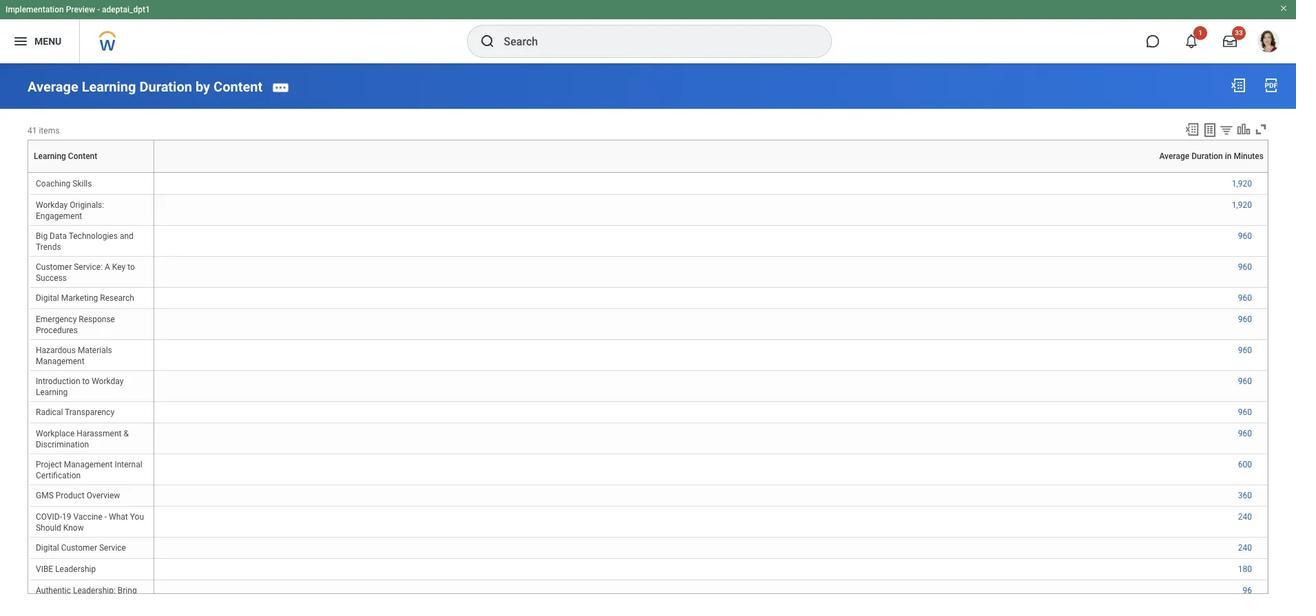 Task type: vqa. For each thing, say whether or not it's contained in the screenshot.
top to
yes



Task type: describe. For each thing, give the bounding box(es) containing it.
average for average duration in minutes column header
[[707, 172, 709, 173]]

transparency
[[65, 408, 114, 418]]

customer service: a key to success
[[36, 263, 137, 283]]

expand/collapse chart image
[[1237, 122, 1252, 137]]

vibe
[[36, 565, 53, 575]]

content inside the row element
[[68, 151, 97, 161]]

export to excel image for view printable version (pdf) image
[[1230, 77, 1247, 94]]

duration inside column header
[[709, 172, 712, 173]]

workplace
[[36, 429, 75, 439]]

management inside project management internal certification
[[64, 460, 113, 470]]

to inside customer service: a key to success
[[128, 263, 135, 272]]

learning content inside the row element
[[34, 151, 97, 161]]

marketing
[[61, 294, 98, 303]]

leadership
[[55, 565, 96, 575]]

whole
[[55, 598, 78, 606]]

gms
[[36, 491, 54, 501]]

1 vertical spatial average
[[1160, 151, 1190, 161]]

view printable version (pdf) image
[[1263, 77, 1280, 94]]

240 for 2nd 240 button from the bottom of the average learning duration by content main content
[[1238, 513, 1252, 522]]

average learning duration by content link
[[28, 78, 263, 95]]

5 960 button from the top
[[1238, 345, 1254, 356]]

7 960 button from the top
[[1238, 407, 1254, 418]]

close environment banner image
[[1280, 4, 1288, 12]]

customer inside customer service: a key to success
[[36, 263, 72, 272]]

your
[[36, 598, 53, 606]]

digital for digital marketing research
[[36, 294, 59, 303]]

authentic leadership: bring your whole self to wor
[[36, 586, 139, 606]]

radical
[[36, 408, 63, 418]]

to inside introduction to workday learning
[[82, 377, 90, 387]]

3 960 button from the top
[[1238, 293, 1254, 304]]

items
[[39, 126, 59, 136]]

research
[[100, 294, 134, 303]]

8 960 from the top
[[1238, 429, 1252, 439]]

Search Workday  search field
[[504, 26, 803, 56]]

1 vertical spatial customer
[[61, 544, 97, 553]]

- for adeptai_dpt1
[[97, 5, 100, 14]]

1
[[1199, 29, 1203, 37]]

row element
[[29, 140, 157, 172]]

key
[[112, 263, 126, 272]]

1 horizontal spatial minutes
[[1234, 151, 1264, 161]]

self
[[80, 598, 94, 606]]

notifications large image
[[1185, 34, 1199, 48]]

coaching
[[36, 179, 71, 189]]

33
[[1235, 29, 1243, 37]]

emergency
[[36, 315, 77, 325]]

radical transparency
[[36, 408, 114, 418]]

search image
[[479, 33, 496, 50]]

coaching skills
[[36, 179, 92, 189]]

you
[[130, 513, 144, 522]]

menu
[[34, 36, 61, 47]]

1 vertical spatial learning content
[[89, 172, 94, 173]]

0 vertical spatial duration
[[139, 78, 192, 95]]

41 items
[[28, 126, 59, 136]]

2 960 button from the top
[[1238, 262, 1254, 273]]

inbox large image
[[1223, 34, 1237, 48]]

internal
[[115, 460, 142, 470]]

0 vertical spatial content
[[214, 78, 263, 95]]

1 horizontal spatial average duration in minutes
[[1160, 151, 1264, 161]]

&
[[124, 429, 129, 439]]

average learning duration by content
[[28, 78, 263, 95]]

technologies
[[69, 232, 118, 241]]

select to filter grid data image
[[1219, 122, 1234, 137]]

96
[[1243, 586, 1252, 596]]

workday originals: engagement
[[36, 201, 106, 221]]

vibe leadership
[[36, 565, 96, 575]]

average duration in minutes column header
[[154, 172, 1268, 174]]

4 960 from the top
[[1238, 315, 1252, 325]]

project
[[36, 460, 62, 470]]

hazardous materials management
[[36, 346, 114, 367]]

know
[[63, 524, 84, 533]]

33 button
[[1215, 26, 1246, 56]]

overview
[[87, 491, 120, 501]]

1 960 from the top
[[1238, 232, 1252, 241]]

a
[[105, 263, 110, 272]]

2 1,920 button from the top
[[1232, 200, 1254, 211]]

4 960 button from the top
[[1238, 314, 1254, 325]]

originals:
[[70, 201, 104, 210]]

hazardous
[[36, 346, 76, 356]]

minutes inside column header
[[713, 172, 715, 173]]

certification
[[36, 471, 81, 481]]

leadership:
[[73, 586, 116, 596]]

service:
[[74, 263, 103, 272]]

2 vertical spatial content
[[92, 172, 94, 173]]

materials
[[78, 346, 112, 356]]

learning content button
[[89, 172, 94, 173]]

covid-
[[36, 513, 62, 522]]

big
[[36, 232, 48, 241]]



Task type: locate. For each thing, give the bounding box(es) containing it.
by
[[196, 78, 210, 95]]

management inside hazardous materials management
[[36, 357, 85, 367]]

1 vertical spatial digital
[[36, 544, 59, 553]]

to down hazardous materials management
[[82, 377, 90, 387]]

covid-19 vaccine - what you should know
[[36, 513, 146, 533]]

0 vertical spatial export to excel image
[[1230, 77, 1247, 94]]

menu button
[[0, 19, 79, 63]]

learning content up coaching skills
[[34, 151, 97, 161]]

skills
[[73, 179, 92, 189]]

2 1,920 from the top
[[1232, 201, 1252, 210]]

1 digital from the top
[[36, 294, 59, 303]]

average duration in minutes inside average duration in minutes column header
[[707, 172, 715, 173]]

project management internal certification
[[36, 460, 144, 481]]

export to excel image left the export to worksheets icon
[[1185, 122, 1200, 137]]

1 1,920 button from the top
[[1232, 178, 1254, 189]]

learning content
[[34, 151, 97, 161], [89, 172, 94, 173]]

0 horizontal spatial average duration in minutes
[[707, 172, 715, 173]]

1 vertical spatial duration
[[1192, 151, 1223, 161]]

1 960 button from the top
[[1238, 231, 1254, 242]]

big data technologies and trends
[[36, 232, 135, 252]]

960 button
[[1238, 231, 1254, 242], [1238, 262, 1254, 273], [1238, 293, 1254, 304], [1238, 314, 1254, 325], [1238, 345, 1254, 356], [1238, 376, 1254, 387], [1238, 407, 1254, 418], [1238, 429, 1254, 440]]

1 vertical spatial in
[[712, 172, 713, 173]]

2 horizontal spatial average
[[1160, 151, 1190, 161]]

1 horizontal spatial to
[[96, 598, 103, 606]]

engagement
[[36, 212, 82, 221]]

240 up 180
[[1238, 544, 1252, 553]]

0 vertical spatial 240
[[1238, 513, 1252, 522]]

fullscreen image
[[1254, 122, 1269, 137]]

average learning duration by content main content
[[0, 63, 1296, 606]]

2 240 from the top
[[1238, 544, 1252, 553]]

export to excel image left view printable version (pdf) image
[[1230, 77, 1247, 94]]

0 horizontal spatial workday
[[36, 201, 68, 210]]

average for average learning duration by content link
[[28, 78, 78, 95]]

to inside authentic leadership: bring your whole self to wor
[[96, 598, 103, 606]]

product
[[56, 491, 85, 501]]

8 960 button from the top
[[1238, 429, 1254, 440]]

customer down 'know'
[[61, 544, 97, 553]]

240 down 360 button
[[1238, 513, 1252, 522]]

- left the what
[[105, 513, 107, 522]]

and
[[120, 232, 133, 241]]

1 vertical spatial 1,920 button
[[1232, 200, 1254, 211]]

0 horizontal spatial in
[[712, 172, 713, 173]]

1 button
[[1177, 26, 1208, 56]]

preview
[[66, 5, 95, 14]]

1 vertical spatial 1,920
[[1232, 201, 1252, 210]]

minutes
[[1234, 151, 1264, 161], [713, 172, 715, 173]]

0 vertical spatial -
[[97, 5, 100, 14]]

1 horizontal spatial export to excel image
[[1230, 77, 1247, 94]]

2 horizontal spatial duration
[[1192, 151, 1223, 161]]

2 vertical spatial duration
[[709, 172, 712, 173]]

0 vertical spatial 240 button
[[1238, 512, 1254, 523]]

justify image
[[12, 33, 29, 50]]

learning inside the row element
[[34, 151, 66, 161]]

workplace harassment & discrimination
[[36, 429, 131, 450]]

2 horizontal spatial to
[[128, 263, 135, 272]]

export to worksheets image
[[1202, 122, 1219, 138]]

240 button up 180
[[1238, 543, 1254, 554]]

0 vertical spatial 1,920 button
[[1232, 178, 1254, 189]]

adeptai_dpt1
[[102, 5, 150, 14]]

data
[[50, 232, 67, 241]]

1,920 for second 1,920 button from the bottom
[[1232, 179, 1252, 189]]

average inside column header
[[707, 172, 709, 173]]

content
[[214, 78, 263, 95], [68, 151, 97, 161], [92, 172, 94, 173]]

0 vertical spatial average duration in minutes
[[1160, 151, 1264, 161]]

1 vertical spatial export to excel image
[[1185, 122, 1200, 137]]

workday down materials
[[92, 377, 124, 387]]

180
[[1238, 565, 1252, 575]]

workday inside introduction to workday learning
[[92, 377, 124, 387]]

240 button down 360 button
[[1238, 512, 1254, 523]]

1,920
[[1232, 179, 1252, 189], [1232, 201, 1252, 210]]

600 button
[[1238, 460, 1254, 471]]

0 vertical spatial digital
[[36, 294, 59, 303]]

emergency response procedures
[[36, 315, 117, 336]]

average duration in minutes
[[1160, 151, 1264, 161], [707, 172, 715, 173]]

digital
[[36, 294, 59, 303], [36, 544, 59, 553]]

content right by
[[214, 78, 263, 95]]

management
[[36, 357, 85, 367], [64, 460, 113, 470]]

toolbar
[[1179, 122, 1269, 140]]

introduction to workday learning
[[36, 377, 126, 398]]

0 horizontal spatial export to excel image
[[1185, 122, 1200, 137]]

should
[[36, 524, 61, 533]]

workday up engagement
[[36, 201, 68, 210]]

digital down should
[[36, 544, 59, 553]]

360 button
[[1238, 491, 1254, 502]]

6 960 from the top
[[1238, 377, 1252, 387]]

3 960 from the top
[[1238, 294, 1252, 303]]

96 button
[[1243, 586, 1254, 597]]

- inside menu banner
[[97, 5, 100, 14]]

in
[[1225, 151, 1232, 161], [712, 172, 713, 173]]

1 vertical spatial -
[[105, 513, 107, 522]]

content up 'learning content' button
[[68, 151, 97, 161]]

1 horizontal spatial workday
[[92, 377, 124, 387]]

0 horizontal spatial minutes
[[713, 172, 715, 173]]

authentic
[[36, 586, 71, 596]]

- for what
[[105, 513, 107, 522]]

2 vertical spatial to
[[96, 598, 103, 606]]

240
[[1238, 513, 1252, 522], [1238, 544, 1252, 553]]

management down workplace harassment & discrimination
[[64, 460, 113, 470]]

1 vertical spatial 240 button
[[1238, 543, 1254, 554]]

1 horizontal spatial duration
[[709, 172, 712, 173]]

0 vertical spatial customer
[[36, 263, 72, 272]]

implementation preview -   adeptai_dpt1
[[6, 5, 150, 14]]

1 vertical spatial minutes
[[713, 172, 715, 173]]

success
[[36, 274, 67, 283]]

6 960 button from the top
[[1238, 376, 1254, 387]]

0 vertical spatial learning content
[[34, 151, 97, 161]]

0 vertical spatial average
[[28, 78, 78, 95]]

960
[[1238, 232, 1252, 241], [1238, 263, 1252, 272], [1238, 294, 1252, 303], [1238, 315, 1252, 325], [1238, 346, 1252, 356], [1238, 377, 1252, 387], [1238, 408, 1252, 418], [1238, 429, 1252, 439]]

in inside column header
[[712, 172, 713, 173]]

0 horizontal spatial to
[[82, 377, 90, 387]]

1 vertical spatial workday
[[92, 377, 124, 387]]

2 digital from the top
[[36, 544, 59, 553]]

0 horizontal spatial average
[[28, 78, 78, 95]]

harassment
[[77, 429, 122, 439]]

digital for digital customer service
[[36, 544, 59, 553]]

digital down success
[[36, 294, 59, 303]]

customer
[[36, 263, 72, 272], [61, 544, 97, 553]]

2 960 from the top
[[1238, 263, 1252, 272]]

customer up success
[[36, 263, 72, 272]]

management down hazardous
[[36, 357, 85, 367]]

1 vertical spatial average duration in minutes
[[707, 172, 715, 173]]

1 vertical spatial 240
[[1238, 544, 1252, 553]]

to down the leadership: in the left of the page
[[96, 598, 103, 606]]

1 horizontal spatial -
[[105, 513, 107, 522]]

0 vertical spatial to
[[128, 263, 135, 272]]

2 240 button from the top
[[1238, 543, 1254, 554]]

export to excel image for the export to worksheets icon
[[1185, 122, 1200, 137]]

response
[[79, 315, 115, 325]]

digital customer service
[[36, 544, 126, 553]]

procedures
[[36, 326, 78, 336]]

toolbar inside average learning duration by content main content
[[1179, 122, 1269, 140]]

- inside covid-19 vaccine - what you should know
[[105, 513, 107, 522]]

learning inside introduction to workday learning
[[36, 388, 68, 398]]

5 960 from the top
[[1238, 346, 1252, 356]]

export to excel image
[[1230, 77, 1247, 94], [1185, 122, 1200, 137]]

gms product overview
[[36, 491, 120, 501]]

discrimination
[[36, 440, 89, 450]]

average
[[28, 78, 78, 95], [1160, 151, 1190, 161], [707, 172, 709, 173]]

what
[[109, 513, 128, 522]]

1 vertical spatial content
[[68, 151, 97, 161]]

- right 'preview'
[[97, 5, 100, 14]]

1 1,920 from the top
[[1232, 179, 1252, 189]]

0 vertical spatial workday
[[36, 201, 68, 210]]

service
[[99, 544, 126, 553]]

menu banner
[[0, 0, 1296, 63]]

2 vertical spatial average
[[707, 172, 709, 173]]

1 horizontal spatial in
[[1225, 151, 1232, 161]]

19 vaccine
[[62, 513, 103, 522]]

1 240 button from the top
[[1238, 512, 1254, 523]]

0 vertical spatial management
[[36, 357, 85, 367]]

1 vertical spatial to
[[82, 377, 90, 387]]

learning
[[82, 78, 136, 95], [34, 151, 66, 161], [89, 172, 92, 173], [36, 388, 68, 398]]

240 for 2nd 240 button
[[1238, 544, 1252, 553]]

implementation
[[6, 5, 64, 14]]

profile logan mcneil image
[[1258, 30, 1280, 55]]

notifications element
[[1265, 28, 1276, 39]]

0 vertical spatial in
[[1225, 151, 1232, 161]]

1,920 for first 1,920 button from the bottom
[[1232, 201, 1252, 210]]

360
[[1238, 491, 1252, 501]]

1 vertical spatial management
[[64, 460, 113, 470]]

0 horizontal spatial duration
[[139, 78, 192, 95]]

7 960 from the top
[[1238, 408, 1252, 418]]

content up skills
[[92, 172, 94, 173]]

41
[[28, 126, 37, 136]]

learning content up skills
[[89, 172, 94, 173]]

introduction
[[36, 377, 80, 387]]

1,920 button
[[1232, 178, 1254, 189], [1232, 200, 1254, 211]]

-
[[97, 5, 100, 14], [105, 513, 107, 522]]

to right 'key'
[[128, 263, 135, 272]]

0 vertical spatial minutes
[[1234, 151, 1264, 161]]

240 button
[[1238, 512, 1254, 523], [1238, 543, 1254, 554]]

0 vertical spatial 1,920
[[1232, 179, 1252, 189]]

digital marketing research
[[36, 294, 134, 303]]

600
[[1238, 460, 1252, 470]]

workday inside "workday originals: engagement"
[[36, 201, 68, 210]]

1 240 from the top
[[1238, 513, 1252, 522]]

1 horizontal spatial average
[[707, 172, 709, 173]]

trends
[[36, 243, 61, 252]]

180 button
[[1238, 564, 1254, 576]]

bring
[[118, 586, 137, 596]]

0 horizontal spatial -
[[97, 5, 100, 14]]



